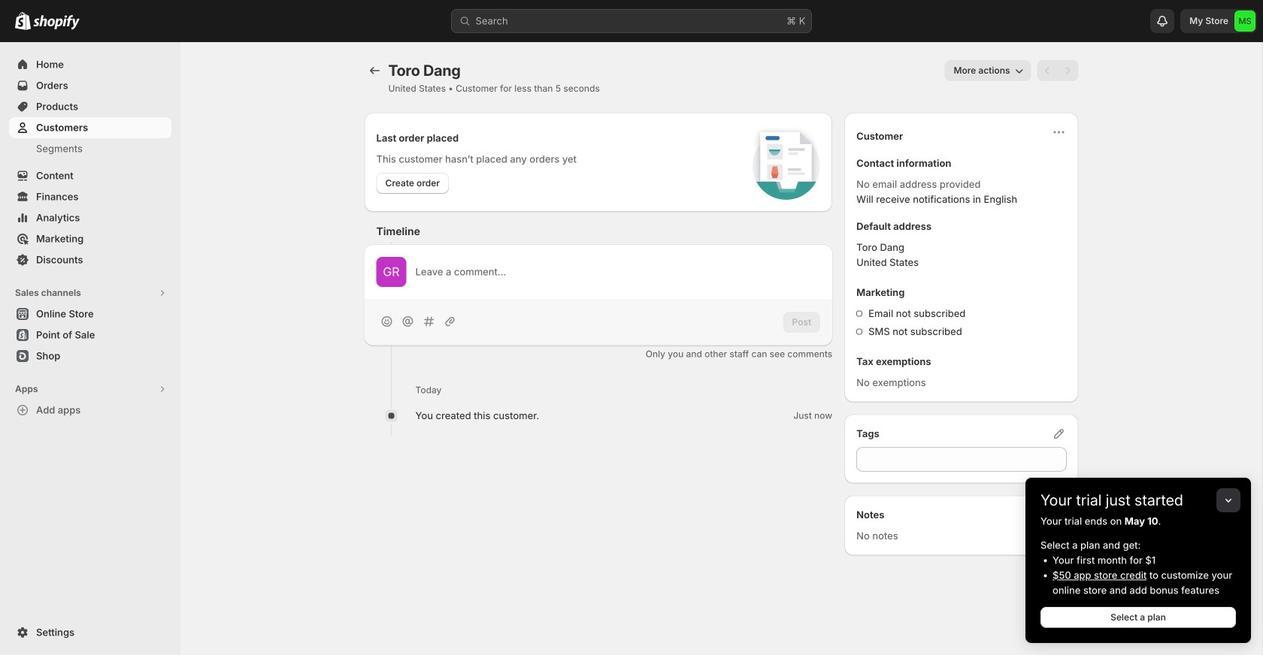 Task type: vqa. For each thing, say whether or not it's contained in the screenshot.
Leave a comment... Text Box
yes



Task type: describe. For each thing, give the bounding box(es) containing it.
previous image
[[1041, 63, 1056, 78]]

avatar with initials g r image
[[376, 257, 407, 287]]

shopify image
[[15, 12, 31, 30]]



Task type: locate. For each thing, give the bounding box(es) containing it.
None text field
[[857, 448, 1067, 472]]

Leave a comment... text field
[[416, 265, 821, 280]]

next image
[[1061, 63, 1076, 78]]

shopify image
[[33, 15, 80, 30]]

my store image
[[1235, 11, 1256, 32]]



